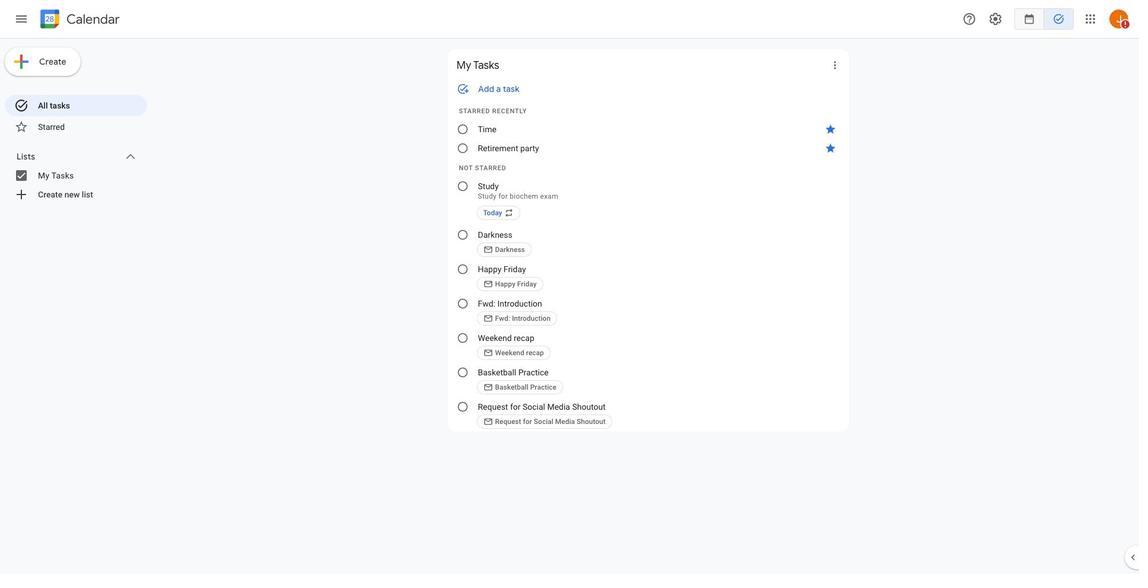 Task type: describe. For each thing, give the bounding box(es) containing it.
calendar element
[[38, 7, 120, 33]]

settings menu image
[[989, 12, 1003, 26]]

support menu image
[[963, 12, 977, 26]]

heading inside calendar element
[[64, 12, 120, 26]]



Task type: vqa. For each thing, say whether or not it's contained in the screenshot.
'HEADING' inside the Calendar element
yes



Task type: locate. For each thing, give the bounding box(es) containing it.
heading
[[64, 12, 120, 26]]

tasks sidebar image
[[14, 12, 28, 26]]



